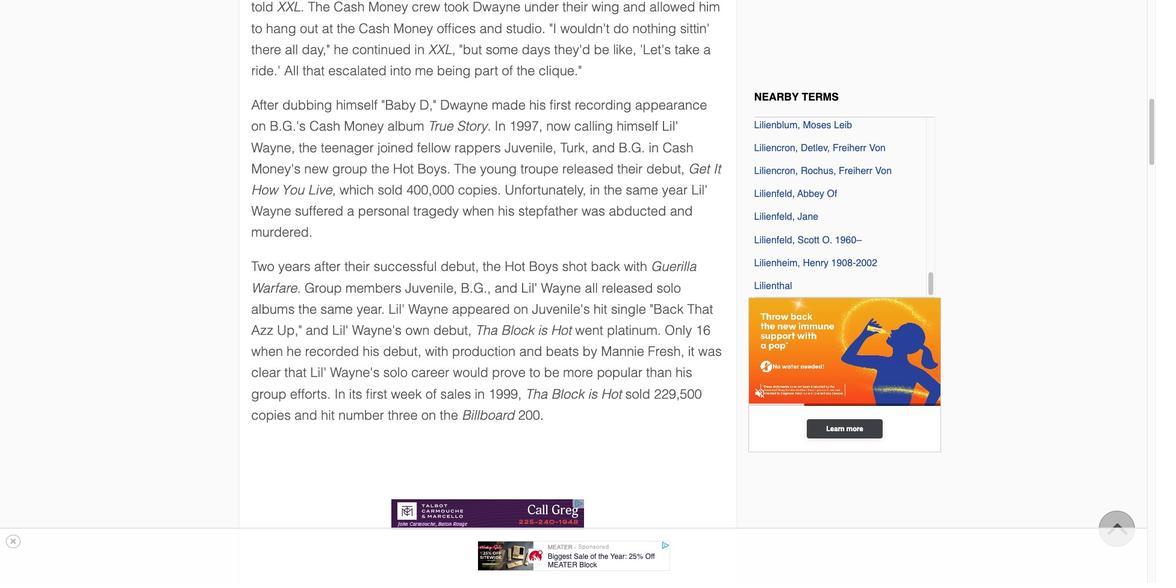 Task type: locate. For each thing, give the bounding box(es) containing it.
debut, right own
[[433, 323, 472, 338]]

cash inside after dubbing himself "baby d," dwayne made his first recording appearance on b.g.'s cash money album
[[310, 119, 340, 134]]

0 vertical spatial all
[[285, 42, 298, 57]]

lilienblum, moses leib
[[754, 120, 852, 130]]

efforts.
[[290, 386, 331, 401]]

"baby
[[381, 98, 416, 113]]

1 vertical spatial himself
[[617, 119, 659, 134]]

lilienfeld, down lilienfeld, abbey of
[[754, 212, 795, 222]]

to up the there
[[251, 21, 262, 36]]

sold inside , which sold 400,000 copies. unfortunately, in the same year lil' wayne suffered a personal tragedy when his stepfather was abducted and murdered.
[[378, 182, 403, 197]]

0 horizontal spatial to
[[251, 21, 262, 36]]

liliencron, down lilienblum,
[[754, 143, 798, 153]]

their up wouldn't
[[563, 0, 588, 15]]

. inside . group members juvenile, b.g., and lil' wayne all released solo albums the same year. lil' wayne appeared on juvenile's hit single "back that azz up," and lil' wayne's own debut,
[[297, 280, 301, 296]]

. up rappers
[[487, 119, 491, 134]]

nothing
[[633, 21, 677, 36]]

1 horizontal spatial to
[[529, 365, 541, 380]]

group inside went platinum. only 16 when he recorded his debut, with production and beats by mannie fresh, it was clear that lil' wayne's solo career would prove to be more popular than his group efforts. in its first week of sales in 1999,
[[251, 386, 286, 401]]

the
[[308, 0, 330, 15], [454, 161, 476, 176]]

solo inside went platinum. only 16 when he recorded his debut, with production and beats by mannie fresh, it was clear that lil' wayne's solo career would prove to be more popular than his group efforts. in its first week of sales in 1999,
[[383, 365, 408, 380]]

0 vertical spatial tha
[[475, 323, 498, 338]]

0 horizontal spatial he
[[287, 344, 301, 359]]

crew
[[412, 0, 440, 15]]

1 vertical spatial first
[[366, 386, 387, 401]]

1 horizontal spatial a
[[704, 42, 711, 57]]

lil' right year. on the bottom of page
[[389, 302, 405, 317]]

liliencron, detlev, freiherr von
[[754, 143, 886, 153]]

group up 'copies'
[[251, 386, 286, 401]]

0 vertical spatial .
[[301, 0, 304, 15]]

1 liliencron, from the top
[[754, 143, 798, 153]]

leib
[[834, 120, 852, 130]]

0 horizontal spatial wayne
[[251, 204, 291, 219]]

1 horizontal spatial with
[[624, 259, 647, 274]]

tha up production
[[475, 323, 498, 338]]

lilienfeld, up lilienfeld, jane link
[[754, 189, 795, 199]]

that down day," at the top left of page
[[303, 63, 325, 78]]

guerilla
[[651, 259, 697, 274]]

1 vertical spatial dwayne
[[440, 98, 488, 113]]

hang
[[266, 21, 296, 36]]

solo inside . group members juvenile, b.g., and lil' wayne all released solo albums the same year. lil' wayne appeared on juvenile's hit single "back that azz up," and lil' wayne's own debut,
[[657, 280, 681, 296]]

lil' down appearance
[[662, 119, 678, 134]]

there
[[251, 42, 281, 57]]

1 horizontal spatial on
[[421, 408, 436, 423]]

1 vertical spatial released
[[602, 280, 653, 296]]

on right three at the bottom of the page
[[421, 408, 436, 423]]

his down copies.
[[498, 204, 515, 219]]

freiherr right rochus,
[[839, 166, 873, 176]]

henry
[[803, 258, 829, 268]]

2 vertical spatial lilienfeld,
[[754, 235, 795, 245]]

0 horizontal spatial of
[[426, 386, 437, 401]]

hit up went
[[594, 302, 608, 317]]

1 horizontal spatial same
[[626, 182, 658, 197]]

1 vertical spatial lilienfeld,
[[754, 212, 795, 222]]

0 vertical spatial a
[[704, 42, 711, 57]]

0 horizontal spatial group
[[251, 386, 286, 401]]

hot
[[393, 161, 414, 176], [505, 259, 525, 274], [551, 323, 572, 338], [601, 386, 622, 401]]

the inside . group members juvenile, b.g., and lil' wayne all released solo albums the same year. lil' wayne appeared on juvenile's hit single "back that azz up," and lil' wayne's own debut,
[[298, 302, 317, 317]]

0 vertical spatial on
[[251, 119, 266, 134]]

1 horizontal spatial sold
[[625, 386, 651, 401]]

nearby
[[754, 90, 799, 103]]

1 vertical spatial group
[[251, 386, 286, 401]]

same down group
[[321, 302, 353, 317]]

0 vertical spatial hit
[[594, 302, 608, 317]]

liliencron,
[[754, 143, 798, 153], [754, 166, 798, 176]]

0 horizontal spatial juvenile,
[[405, 280, 457, 296]]

, left "but on the left top of the page
[[452, 42, 456, 57]]

released
[[562, 161, 614, 176], [602, 280, 653, 296]]

with up the career
[[425, 344, 448, 359]]

1 vertical spatial the
[[454, 161, 476, 176]]

solo up "week"
[[383, 365, 408, 380]]

lilienfeld, jane link
[[754, 208, 819, 223]]

1 horizontal spatial group
[[332, 161, 367, 176]]

0 horizontal spatial first
[[366, 386, 387, 401]]

0 vertical spatial the
[[308, 0, 330, 15]]

1 vertical spatial ,
[[332, 182, 336, 197]]

1 vertical spatial same
[[321, 302, 353, 317]]

1 horizontal spatial ,
[[452, 42, 456, 57]]

same up "abducted"
[[626, 182, 658, 197]]

1 horizontal spatial wayne
[[408, 302, 448, 317]]

1 vertical spatial when
[[251, 344, 283, 359]]

he
[[334, 42, 349, 57], [287, 344, 301, 359]]

b.g.
[[619, 140, 645, 155]]

released down turk,
[[562, 161, 614, 176]]

2 horizontal spatial wayne
[[541, 280, 581, 296]]

be down the "beats" in the bottom of the page
[[544, 365, 560, 380]]

young
[[480, 161, 517, 176]]

me
[[415, 63, 433, 78]]

wayne up own
[[408, 302, 448, 317]]

hot down juvenile's
[[551, 323, 572, 338]]

is down juvenile's
[[538, 323, 547, 338]]

you
[[282, 182, 304, 197]]

warfare
[[251, 280, 297, 296]]

1 vertical spatial tha
[[526, 386, 548, 401]]

money left crew
[[368, 0, 408, 15]]

0 vertical spatial advertisement region
[[748, 298, 941, 478]]

take
[[675, 42, 700, 57]]

wayne's down year. on the bottom of page
[[352, 323, 402, 338]]

group down teenager
[[332, 161, 367, 176]]

1 horizontal spatial all
[[585, 280, 598, 296]]

albums
[[251, 302, 295, 317]]

0 horizontal spatial be
[[544, 365, 560, 380]]

calling
[[574, 119, 613, 134]]

dwayne inside after dubbing himself "baby d," dwayne made his first recording appearance on b.g.'s cash money album
[[440, 98, 488, 113]]

0 vertical spatial dwayne
[[473, 0, 521, 15]]

0 horizontal spatial with
[[425, 344, 448, 359]]

album
[[388, 119, 424, 134]]

2 horizontal spatial their
[[617, 161, 643, 176]]

. down "years"
[[297, 280, 301, 296]]

in
[[495, 119, 506, 134], [335, 386, 346, 401]]

in up 'billboard'
[[475, 386, 485, 401]]

scott
[[798, 235, 820, 245]]

he down up,"
[[287, 344, 301, 359]]

0 horizontal spatial ,
[[332, 182, 336, 197]]

of right abbey
[[827, 189, 837, 199]]

successful
[[374, 259, 437, 274]]

2 vertical spatial on
[[421, 408, 436, 423]]

how
[[251, 182, 278, 197]]

0 vertical spatial that
[[303, 63, 325, 78]]

1 vertical spatial hit
[[321, 408, 335, 423]]

freiherr for rochus,
[[839, 166, 873, 176]]

the up "abducted"
[[604, 182, 622, 197]]

lil' down boys
[[521, 280, 538, 296]]

1 vertical spatial money
[[393, 21, 433, 36]]

popular
[[597, 365, 643, 380]]

with right back
[[624, 259, 647, 274]]

to
[[251, 21, 262, 36], [529, 365, 541, 380]]

true
[[428, 119, 453, 134]]

juvenile, inside . group members juvenile, b.g., and lil' wayne all released solo albums the same year. lil' wayne appeared on juvenile's hit single "back that azz up," and lil' wayne's own debut,
[[405, 280, 457, 296]]

the inside sold 229,500 copies and hit number three on the
[[440, 408, 458, 423]]

3 lilienfeld, from the top
[[754, 235, 795, 245]]

to right 'prove'
[[529, 365, 541, 380]]

wayne's
[[352, 323, 402, 338], [330, 365, 380, 380]]

0 horizontal spatial same
[[321, 302, 353, 317]]

debut,
[[647, 161, 685, 176], [441, 259, 479, 274], [433, 323, 472, 338], [383, 344, 421, 359]]

all inside . group members juvenile, b.g., and lil' wayne all released solo albums the same year. lil' wayne appeared on juvenile's hit single "back that azz up," and lil' wayne's own debut,
[[585, 280, 598, 296]]

all up the all
[[285, 42, 298, 57]]

his inside , which sold 400,000 copies. unfortunately, in the same year lil' wayne suffered a personal tragedy when his stepfather was abducted and murdered.
[[498, 204, 515, 219]]

recording
[[575, 98, 632, 113]]

cash inside . in 1997, now calling himself lil' wayne, the teenager joined fellow rappers juvenile, turk, and b.g. in cash money's new group the hot boys. the young troupe released their debut,
[[663, 140, 694, 155]]

1 horizontal spatial their
[[563, 0, 588, 15]]

0 vertical spatial von
[[869, 143, 886, 153]]

, inside , which sold 400,000 copies. unfortunately, in the same year lil' wayne suffered a personal tragedy when his stepfather was abducted and murdered.
[[332, 182, 336, 197]]

the inside . the cash money crew took dwayne under their wing and allowed him to hang out at the cash money offices and studio. "i wouldn't do nothing sittin' there all day," he continued in
[[337, 21, 355, 36]]

lil'
[[662, 119, 678, 134], [692, 182, 708, 197], [521, 280, 538, 296], [389, 302, 405, 317], [332, 323, 349, 338], [310, 365, 326, 380]]

1 horizontal spatial of
[[502, 63, 513, 78]]

1 vertical spatial freiherr
[[839, 166, 873, 176]]

0 horizontal spatial solo
[[383, 365, 408, 380]]

0 horizontal spatial hit
[[321, 408, 335, 423]]

0 vertical spatial when
[[463, 204, 494, 219]]

the down days
[[517, 63, 535, 78]]

, for which
[[332, 182, 336, 197]]

liliencron, up lilienfeld, abbey of link
[[754, 166, 798, 176]]

hot down joined
[[393, 161, 414, 176]]

hit down efforts.
[[321, 408, 335, 423]]

2 liliencron, from the top
[[754, 166, 798, 176]]

solo up "back
[[657, 280, 681, 296]]

their inside . the cash money crew took dwayne under their wing and allowed him to hang out at the cash money offices and studio. "i wouldn't do nothing sittin' there all day," he continued in
[[563, 0, 588, 15]]

money inside after dubbing himself "baby d," dwayne made his first recording appearance on b.g.'s cash money album
[[344, 119, 384, 134]]

troupe
[[521, 161, 559, 176]]

the up b.g.,
[[483, 259, 501, 274]]

0 vertical spatial be
[[594, 42, 610, 57]]

debut, down own
[[383, 344, 421, 359]]

tha block is hot down more
[[526, 386, 622, 401]]

1 vertical spatial von
[[875, 166, 892, 176]]

freiherr
[[833, 143, 867, 153], [839, 166, 873, 176]]

story
[[457, 119, 487, 134]]

in down made
[[495, 119, 506, 134]]

0 vertical spatial released
[[562, 161, 614, 176]]

in inside went platinum. only 16 when he recorded his debut, with production and beats by mannie fresh, it was clear that lil' wayne's solo career would prove to be more popular than his group efforts. in its first week of sales in 1999,
[[475, 386, 485, 401]]

sold down popular
[[625, 386, 651, 401]]

advertisement region
[[748, 298, 941, 478], [391, 499, 584, 529], [477, 541, 670, 571]]

the down rappers
[[454, 161, 476, 176]]

first inside after dubbing himself "baby d," dwayne made his first recording appearance on b.g.'s cash money album
[[550, 98, 571, 113]]

, for "but
[[452, 42, 456, 57]]

0 vertical spatial same
[[626, 182, 658, 197]]

their up members
[[344, 259, 370, 274]]

1 horizontal spatial juvenile,
[[505, 140, 557, 155]]

0 vertical spatial is
[[538, 323, 547, 338]]

1 vertical spatial liliencron,
[[754, 166, 798, 176]]

debut, up year
[[647, 161, 685, 176]]

. in 1997, now calling himself lil' wayne, the teenager joined fellow rappers juvenile, turk, and b.g. in cash money's new group the hot boys. the young troupe released their debut,
[[251, 119, 694, 176]]

on down after
[[251, 119, 266, 134]]

do
[[613, 21, 629, 36]]

0 vertical spatial solo
[[657, 280, 681, 296]]

group
[[332, 161, 367, 176], [251, 386, 286, 401]]

0 vertical spatial wayne's
[[352, 323, 402, 338]]

"back
[[650, 302, 684, 317]]

2 lilienfeld, from the top
[[754, 212, 795, 222]]

their down b.g.
[[617, 161, 643, 176]]

group inside . in 1997, now calling himself lil' wayne, the teenager joined fellow rappers juvenile, turk, and b.g. in cash money's new group the hot boys. the young troupe released their debut,
[[332, 161, 367, 176]]

0 vertical spatial their
[[563, 0, 588, 15]]

suffered
[[295, 204, 343, 219]]

. for in
[[487, 119, 491, 134]]

the inside . the cash money crew took dwayne under their wing and allowed him to hang out at the cash money offices and studio. "i wouldn't do nothing sittin' there all day," he continued in
[[308, 0, 330, 15]]

0 vertical spatial first
[[550, 98, 571, 113]]

0 horizontal spatial when
[[251, 344, 283, 359]]

freiherr for detlev,
[[833, 143, 867, 153]]

von
[[869, 143, 886, 153], [875, 166, 892, 176]]

lil' down get
[[692, 182, 708, 197]]

liliencron, rochus, freiherr von link
[[754, 162, 892, 177]]

tha block is hot down juvenile's
[[475, 323, 572, 338]]

1 horizontal spatial he
[[334, 42, 349, 57]]

and inside sold 229,500 copies and hit number three on the
[[295, 408, 317, 423]]

lil' up efforts.
[[310, 365, 326, 380]]

1 lilienfeld, from the top
[[754, 189, 795, 199]]

himself up b.g.
[[617, 119, 659, 134]]

when down copies.
[[463, 204, 494, 219]]

2 vertical spatial of
[[426, 386, 437, 401]]

in inside went platinum. only 16 when he recorded his debut, with production and beats by mannie fresh, it was clear that lil' wayne's solo career would prove to be more popular than his group efforts. in its first week of sales in 1999,
[[335, 386, 346, 401]]

wayne up juvenile's
[[541, 280, 581, 296]]

murdered.
[[251, 225, 313, 240]]

released up single
[[602, 280, 653, 296]]

be
[[594, 42, 610, 57], [544, 365, 560, 380]]

own
[[405, 323, 430, 338]]

on left juvenile's
[[514, 302, 528, 317]]

0 vertical spatial lilienfeld,
[[754, 189, 795, 199]]

,
[[452, 42, 456, 57], [332, 182, 336, 197]]

and up 'prove'
[[519, 344, 542, 359]]

1908-
[[831, 258, 856, 268]]

0 horizontal spatial was
[[582, 204, 605, 219]]

juvenile, down 1997,
[[505, 140, 557, 155]]

his up 1997,
[[529, 98, 546, 113]]

lilienfeld, up lilienheim, at top
[[754, 235, 795, 245]]

was inside , which sold 400,000 copies. unfortunately, in the same year lil' wayne suffered a personal tragedy when his stepfather was abducted and murdered.
[[582, 204, 605, 219]]

the down group
[[298, 302, 317, 317]]

on inside sold 229,500 copies and hit number three on the
[[421, 408, 436, 423]]

0 horizontal spatial sold
[[378, 182, 403, 197]]

the inside , which sold 400,000 copies. unfortunately, in the same year lil' wayne suffered a personal tragedy when his stepfather was abducted and murdered.
[[604, 182, 622, 197]]

rappers
[[455, 140, 501, 155]]

when inside went platinum. only 16 when he recorded his debut, with production and beats by mannie fresh, it was clear that lil' wayne's solo career would prove to be more popular than his group efforts. in its first week of sales in 1999,
[[251, 344, 283, 359]]

first up now
[[550, 98, 571, 113]]

of right part
[[502, 63, 513, 78]]

that inside went platinum. only 16 when he recorded his debut, with production and beats by mannie fresh, it was clear that lil' wayne's solo career would prove to be more popular than his group efforts. in its first week of sales in 1999,
[[284, 365, 307, 380]]

1 vertical spatial to
[[529, 365, 541, 380]]

1 vertical spatial in
[[335, 386, 346, 401]]

1 vertical spatial that
[[284, 365, 307, 380]]

hot inside . in 1997, now calling himself lil' wayne, the teenager joined fellow rappers juvenile, turk, and b.g. in cash money's new group the hot boys. the young troupe released their debut,
[[393, 161, 414, 176]]

'let's
[[640, 42, 671, 57]]

is down more
[[588, 386, 598, 401]]

went
[[575, 323, 603, 338]]

that inside , "but some days they'd be like, 'let's take a ride.' all that escalated into me being part of the clique."
[[303, 63, 325, 78]]

"i
[[549, 21, 557, 36]]

and down efforts.
[[295, 408, 317, 423]]

a
[[704, 42, 711, 57], [347, 204, 354, 219]]

hit
[[594, 302, 608, 317], [321, 408, 335, 423]]

lil' inside . in 1997, now calling himself lil' wayne, the teenager joined fellow rappers juvenile, turk, and b.g. in cash money's new group the hot boys. the young troupe released their debut,
[[662, 119, 678, 134]]

wayne inside , which sold 400,000 copies. unfortunately, in the same year lil' wayne suffered a personal tragedy when his stepfather was abducted and murdered.
[[251, 204, 291, 219]]

von for liliencron, detlev, freiherr von
[[869, 143, 886, 153]]

be left like,
[[594, 42, 610, 57]]

, inside , "but some days they'd be like, 'let's take a ride.' all that escalated into me being part of the clique."
[[452, 42, 456, 57]]

block up production
[[501, 323, 534, 338]]

shot
[[562, 259, 587, 274]]

1 vertical spatial block
[[551, 386, 584, 401]]

juvenile, down two years after their successful debut, the hot boys shot back with
[[405, 280, 457, 296]]

production
[[452, 344, 516, 359]]

after dubbing himself "baby d," dwayne made his first recording appearance on b.g.'s cash money album
[[251, 98, 707, 134]]

and inside , which sold 400,000 copies. unfortunately, in the same year lil' wayne suffered a personal tragedy when his stepfather was abducted and murdered.
[[670, 204, 693, 219]]

1 horizontal spatial is
[[588, 386, 598, 401]]

sold 229,500 copies and hit number three on the
[[251, 386, 702, 423]]

juvenile, inside . in 1997, now calling himself lil' wayne, the teenager joined fellow rappers juvenile, turk, and b.g. in cash money's new group the hot boys. the young troupe released their debut,
[[505, 140, 557, 155]]

sittin'
[[680, 21, 710, 36]]

first right the its
[[366, 386, 387, 401]]

and inside went platinum. only 16 when he recorded his debut, with production and beats by mannie fresh, it was clear that lil' wayne's solo career would prove to be more popular than his group efforts. in its first week of sales in 1999,
[[519, 344, 542, 359]]

1 horizontal spatial in
[[495, 119, 506, 134]]

0 vertical spatial was
[[582, 204, 605, 219]]

he right day," at the top left of page
[[334, 42, 349, 57]]

in left the its
[[335, 386, 346, 401]]

he inside . the cash money crew took dwayne under their wing and allowed him to hang out at the cash money offices and studio. "i wouldn't do nothing sittin' there all day," he continued in
[[334, 42, 349, 57]]

group
[[305, 280, 342, 296]]

debut, inside . group members juvenile, b.g., and lil' wayne all released solo albums the same year. lil' wayne appeared on juvenile's hit single "back that azz up," and lil' wayne's own debut,
[[433, 323, 472, 338]]

0 vertical spatial juvenile,
[[505, 140, 557, 155]]

was left "abducted"
[[582, 204, 605, 219]]

0 vertical spatial he
[[334, 42, 349, 57]]

and down the calling
[[592, 140, 615, 155]]

money up teenager
[[344, 119, 384, 134]]

0 vertical spatial block
[[501, 323, 534, 338]]

lilienfeld, scott o. 1960–
[[754, 235, 862, 245]]

. the cash money crew took dwayne under their wing and allowed him to hang out at the cash money offices and studio. "i wouldn't do nothing sittin' there all day," he continued in
[[251, 0, 720, 57]]

of down the career
[[426, 386, 437, 401]]

16
[[696, 323, 711, 338]]

day,"
[[302, 42, 330, 57]]

its
[[349, 386, 362, 401]]

0 horizontal spatial block
[[501, 323, 534, 338]]

with inside went platinum. only 16 when he recorded his debut, with production and beats by mannie fresh, it was clear that lil' wayne's solo career would prove to be more popular than his group efforts. in its first week of sales in 1999,
[[425, 344, 448, 359]]

tha up the 200.
[[526, 386, 548, 401]]

lilienfeld, for lilienfeld, jane
[[754, 212, 795, 222]]

0 vertical spatial wayne
[[251, 204, 291, 219]]

1 vertical spatial of
[[827, 189, 837, 199]]

recorded
[[305, 344, 359, 359]]

1 vertical spatial with
[[425, 344, 448, 359]]

1 vertical spatial was
[[698, 344, 722, 359]]

wayne down how
[[251, 204, 291, 219]]

, left 'which' at the left
[[332, 182, 336, 197]]

0 horizontal spatial himself
[[336, 98, 378, 113]]

.
[[301, 0, 304, 15], [487, 119, 491, 134], [297, 280, 301, 296]]

0 vertical spatial in
[[495, 119, 506, 134]]

to inside went platinum. only 16 when he recorded his debut, with production and beats by mannie fresh, it was clear that lil' wayne's solo career would prove to be more popular than his group efforts. in its first week of sales in 1999,
[[529, 365, 541, 380]]

it
[[714, 161, 721, 176]]

1 vertical spatial be
[[544, 365, 560, 380]]

b.g.'s
[[270, 119, 306, 134]]

get it how you live
[[251, 161, 721, 197]]

. inside . the cash money crew took dwayne under their wing and allowed him to hang out at the cash money offices and studio. "i wouldn't do nothing sittin' there all day," he continued in
[[301, 0, 304, 15]]

1 vertical spatial all
[[585, 280, 598, 296]]

1 vertical spatial wayne's
[[330, 365, 380, 380]]

0 vertical spatial sold
[[378, 182, 403, 197]]

and
[[623, 0, 646, 15], [480, 21, 503, 36], [592, 140, 615, 155], [670, 204, 693, 219], [495, 280, 518, 296], [306, 323, 329, 338], [519, 344, 542, 359], [295, 408, 317, 423]]

was right it
[[698, 344, 722, 359]]

sold up personal
[[378, 182, 403, 197]]

wayne's up the its
[[330, 365, 380, 380]]

get
[[689, 161, 710, 176]]

money down crew
[[393, 21, 433, 36]]

. inside . in 1997, now calling himself lil' wayne, the teenager joined fellow rappers juvenile, turk, and b.g. in cash money's new group the hot boys. the young troupe released their debut,
[[487, 119, 491, 134]]

clear
[[251, 365, 281, 380]]

went platinum. only 16 when he recorded his debut, with production and beats by mannie fresh, it was clear that lil' wayne's solo career would prove to be more popular than his group efforts. in its first week of sales in 1999,
[[251, 323, 722, 401]]

fresh,
[[648, 344, 685, 359]]

be inside went platinum. only 16 when he recorded his debut, with production and beats by mannie fresh, it was clear that lil' wayne's solo career would prove to be more popular than his group efforts. in its first week of sales in 1999,
[[544, 365, 560, 380]]

abbey
[[798, 189, 825, 199]]

billboard
[[462, 408, 515, 423]]

block down more
[[551, 386, 584, 401]]

himself down escalated
[[336, 98, 378, 113]]

. up out
[[301, 0, 304, 15]]



Task type: describe. For each thing, give the bounding box(es) containing it.
wayne's inside went platinum. only 16 when he recorded his debut, with production and beats by mannie fresh, it was clear that lil' wayne's solo career would prove to be more popular than his group efforts. in its first week of sales in 1999,
[[330, 365, 380, 380]]

1 horizontal spatial block
[[551, 386, 584, 401]]

platinum.
[[607, 323, 661, 338]]

2 vertical spatial wayne
[[408, 302, 448, 317]]

week
[[391, 386, 422, 401]]

, "but some days they'd be like, 'let's take a ride.' all that escalated into me being part of the clique."
[[251, 42, 711, 78]]

same inside . group members juvenile, b.g., and lil' wayne all released solo albums the same year. lil' wayne appeared on juvenile's hit single "back that azz up," and lil' wayne's own debut,
[[321, 302, 353, 317]]

two
[[251, 259, 275, 274]]

made
[[492, 98, 526, 113]]

in inside . the cash money crew took dwayne under their wing and allowed him to hang out at the cash money offices and studio. "i wouldn't do nothing sittin' there all day," he continued in
[[415, 42, 425, 57]]

more
[[563, 365, 593, 380]]

hit inside sold 229,500 copies and hit number three on the
[[321, 408, 335, 423]]

lil' inside , which sold 400,000 copies. unfortunately, in the same year lil' wayne suffered a personal tragedy when his stepfather was abducted and murdered.
[[692, 182, 708, 197]]

same inside , which sold 400,000 copies. unfortunately, in the same year lil' wayne suffered a personal tragedy when his stepfather was abducted and murdered.
[[626, 182, 658, 197]]

debut, inside went platinum. only 16 when he recorded his debut, with production and beats by mannie fresh, it was clear that lil' wayne's solo career would prove to be more popular than his group efforts. in its first week of sales in 1999,
[[383, 344, 421, 359]]

debut, up b.g.,
[[441, 259, 479, 274]]

released inside . in 1997, now calling himself lil' wayne, the teenager joined fellow rappers juvenile, turk, and b.g. in cash money's new group the hot boys. the young troupe released their debut,
[[562, 161, 614, 176]]

in inside . in 1997, now calling himself lil' wayne, the teenager joined fellow rappers juvenile, turk, and b.g. in cash money's new group the hot boys. the young troupe released their debut,
[[649, 140, 659, 155]]

be inside , "but some days they'd be like, 'let's take a ride.' all that escalated into me being part of the clique."
[[594, 42, 610, 57]]

his right recorded
[[363, 344, 380, 359]]

all
[[284, 63, 299, 78]]

ride.'
[[251, 63, 281, 78]]

the down joined
[[371, 161, 390, 176]]

than
[[646, 365, 672, 380]]

to inside . the cash money crew took dwayne under their wing and allowed him to hang out at the cash money offices and studio. "i wouldn't do nothing sittin' there all day," he continued in
[[251, 21, 262, 36]]

all inside . the cash money crew took dwayne under their wing and allowed him to hang out at the cash money offices and studio. "i wouldn't do nothing sittin' there all day," he continued in
[[285, 42, 298, 57]]

his inside after dubbing himself "baby d," dwayne made his first recording appearance on b.g.'s cash money album
[[529, 98, 546, 113]]

hit inside . group members juvenile, b.g., and lil' wayne all released solo albums the same year. lil' wayne appeared on juvenile's hit single "back that azz up," and lil' wayne's own debut,
[[594, 302, 608, 317]]

1 vertical spatial is
[[588, 386, 598, 401]]

1 vertical spatial advertisement region
[[391, 499, 584, 529]]

wouldn't
[[560, 21, 610, 36]]

abducted
[[609, 204, 666, 219]]

himself inside . in 1997, now calling himself lil' wayne, the teenager joined fellow rappers juvenile, turk, and b.g. in cash money's new group the hot boys. the young troupe released their debut,
[[617, 119, 659, 134]]

and up some
[[480, 21, 503, 36]]

dwayne inside . the cash money crew took dwayne under their wing and allowed him to hang out at the cash money offices and studio. "i wouldn't do nothing sittin' there all day," he continued in
[[473, 0, 521, 15]]

first inside went platinum. only 16 when he recorded his debut, with production and beats by mannie fresh, it was clear that lil' wayne's solo career would prove to be more popular than his group efforts. in its first week of sales in 1999,
[[366, 386, 387, 401]]

single
[[611, 302, 646, 317]]

lilienfeld, for lilienfeld, scott o. 1960–
[[754, 235, 795, 245]]

took
[[444, 0, 469, 15]]

lil' inside went platinum. only 16 when he recorded his debut, with production and beats by mannie fresh, it was clear that lil' wayne's solo career would prove to be more popular than his group efforts. in its first week of sales in 1999,
[[310, 365, 326, 380]]

prove
[[492, 365, 526, 380]]

up,"
[[277, 323, 302, 338]]

2 vertical spatial advertisement region
[[477, 541, 670, 571]]

wayne,
[[251, 140, 295, 155]]

and up do
[[623, 0, 646, 15]]

under
[[524, 0, 559, 15]]

0 vertical spatial money
[[368, 0, 408, 15]]

the up new
[[299, 140, 317, 155]]

rochus,
[[801, 166, 836, 176]]

of inside went platinum. only 16 when he recorded his debut, with production and beats by mannie fresh, it was clear that lil' wayne's solo career would prove to be more popular than his group efforts. in its first week of sales in 1999,
[[426, 386, 437, 401]]

out
[[300, 21, 318, 36]]

now
[[546, 119, 571, 134]]

released inside . group members juvenile, b.g., and lil' wayne all released solo albums the same year. lil' wayne appeared on juvenile's hit single "back that azz up," and lil' wayne's own debut,
[[602, 280, 653, 296]]

stepfather
[[518, 204, 578, 219]]

liliencron, rochus, freiherr von
[[754, 166, 892, 176]]

which
[[340, 182, 374, 197]]

0 horizontal spatial their
[[344, 259, 370, 274]]

two years after their successful debut, the hot boys shot back with
[[251, 259, 651, 274]]

o.
[[822, 235, 833, 245]]

beats
[[546, 344, 579, 359]]

jane
[[798, 212, 819, 222]]

some
[[486, 42, 518, 57]]

terms
[[802, 90, 839, 103]]

by
[[583, 344, 597, 359]]

days
[[522, 42, 551, 57]]

the inside , "but some days they'd be like, 'let's take a ride.' all that escalated into me being part of the clique."
[[517, 63, 535, 78]]

in inside , which sold 400,000 copies. unfortunately, in the same year lil' wayne suffered a personal tragedy when his stepfather was abducted and murdered.
[[590, 182, 600, 197]]

appearance
[[635, 98, 707, 113]]

tragedy
[[413, 204, 459, 219]]

1960–
[[835, 235, 862, 245]]

lilienfeld, abbey of link
[[754, 185, 837, 200]]

three
[[388, 408, 418, 423]]

himself inside after dubbing himself "baby d," dwayne made his first recording appearance on b.g.'s cash money album
[[336, 98, 378, 113]]

boys.
[[418, 161, 451, 176]]

lilienheim, henry 1908-2002
[[754, 258, 878, 268]]

debut, inside . in 1997, now calling himself lil' wayne, the teenager joined fellow rappers juvenile, turk, and b.g. in cash money's new group the hot boys. the young troupe released their debut,
[[647, 161, 685, 176]]

×
[[10, 535, 17, 548]]

the inside . in 1997, now calling himself lil' wayne, the teenager joined fellow rappers juvenile, turk, and b.g. in cash money's new group the hot boys. the young troupe released their debut,
[[454, 161, 476, 176]]

0 vertical spatial with
[[624, 259, 647, 274]]

live
[[308, 182, 332, 197]]

2 horizontal spatial of
[[827, 189, 837, 199]]

copies
[[251, 408, 291, 423]]

his up 229,500
[[676, 365, 692, 380]]

boys
[[529, 259, 559, 274]]

unfortunately,
[[505, 182, 586, 197]]

hot down popular
[[601, 386, 622, 401]]

offices
[[437, 21, 476, 36]]

. for the
[[301, 0, 304, 15]]

in inside . in 1997, now calling himself lil' wayne, the teenager joined fellow rappers juvenile, turk, and b.g. in cash money's new group the hot boys. the young troupe released their debut,
[[495, 119, 506, 134]]

lilienblum, moses leib link
[[754, 116, 852, 131]]

0 horizontal spatial tha
[[475, 323, 498, 338]]

1 horizontal spatial tha
[[526, 386, 548, 401]]

only
[[665, 323, 692, 338]]

nearby terms
[[754, 90, 839, 103]]

when inside , which sold 400,000 copies. unfortunately, in the same year lil' wayne suffered a personal tragedy when his stepfather was abducted and murdered.
[[463, 204, 494, 219]]

a inside , "but some days they'd be like, 'let's take a ride.' all that escalated into me being part of the clique."
[[704, 42, 711, 57]]

xxl
[[428, 42, 452, 57]]

, which sold 400,000 copies. unfortunately, in the same year lil' wayne suffered a personal tragedy when his stepfather was abducted and murdered.
[[251, 182, 708, 240]]

. for group
[[297, 280, 301, 296]]

teenager
[[321, 140, 374, 155]]

lilienblum,
[[754, 120, 800, 130]]

hot left boys
[[505, 259, 525, 274]]

sold inside sold 229,500 copies and hit number three on the
[[625, 386, 651, 401]]

400,000
[[406, 182, 454, 197]]

liliencron, for liliencron, rochus, freiherr von
[[754, 166, 798, 176]]

continued
[[352, 42, 411, 57]]

1 vertical spatial wayne
[[541, 280, 581, 296]]

studio.
[[506, 21, 546, 36]]

and inside . in 1997, now calling himself lil' wayne, the teenager joined fellow rappers juvenile, turk, and b.g. in cash money's new group the hot boys. the young troupe released their debut,
[[592, 140, 615, 155]]

years
[[278, 259, 311, 274]]

was inside went platinum. only 16 when he recorded his debut, with production and beats by mannie fresh, it was clear that lil' wayne's solo career would prove to be more popular than his group efforts. in its first week of sales in 1999,
[[698, 344, 722, 359]]

billboard 200.
[[462, 408, 544, 423]]

lilienfeld, jane
[[754, 212, 819, 222]]

appeared
[[452, 302, 510, 317]]

on inside . group members juvenile, b.g., and lil' wayne all released solo albums the same year. lil' wayne appeared on juvenile's hit single "back that azz up," and lil' wayne's own debut,
[[514, 302, 528, 317]]

liliencron, for liliencron, detlev, freiherr von
[[754, 143, 798, 153]]

"but
[[459, 42, 482, 57]]

lilienfeld, for lilienfeld, abbey of
[[754, 189, 795, 199]]

lil' up recorded
[[332, 323, 349, 338]]

lilienthal
[[754, 281, 792, 291]]

on inside after dubbing himself "baby d," dwayne made his first recording appearance on b.g.'s cash money album
[[251, 119, 266, 134]]

he inside went platinum. only 16 when he recorded his debut, with production and beats by mannie fresh, it was clear that lil' wayne's solo career would prove to be more popular than his group efforts. in its first week of sales in 1999,
[[287, 344, 301, 359]]

dubbing
[[283, 98, 332, 113]]

and right b.g.,
[[495, 280, 518, 296]]

wayne's inside . group members juvenile, b.g., and lil' wayne all released solo albums the same year. lil' wayne appeared on juvenile's hit single "back that azz up," and lil' wayne's own debut,
[[352, 323, 402, 338]]

year
[[662, 182, 688, 197]]

new
[[304, 161, 329, 176]]

mannie
[[601, 344, 644, 359]]

like,
[[613, 42, 637, 57]]

lilienfeld, abbey of
[[754, 189, 837, 199]]

their inside . in 1997, now calling himself lil' wayne, the teenager joined fellow rappers juvenile, turk, and b.g. in cash money's new group the hot boys. the young troupe released their debut,
[[617, 161, 643, 176]]

would
[[453, 365, 488, 380]]

0 vertical spatial tha block is hot
[[475, 323, 572, 338]]

1 vertical spatial tha block is hot
[[526, 386, 622, 401]]

and up recorded
[[306, 323, 329, 338]]

von for liliencron, rochus, freiherr von
[[875, 166, 892, 176]]

200.
[[518, 408, 544, 423]]

a inside , which sold 400,000 copies. unfortunately, in the same year lil' wayne suffered a personal tragedy when his stepfather was abducted and murdered.
[[347, 204, 354, 219]]

him
[[699, 0, 720, 15]]

1997,
[[510, 119, 543, 134]]

of inside , "but some days they'd be like, 'let's take a ride.' all that escalated into me being part of the clique."
[[502, 63, 513, 78]]

clique."
[[539, 63, 582, 78]]



Task type: vqa. For each thing, say whether or not it's contained in the screenshot.
danger
no



